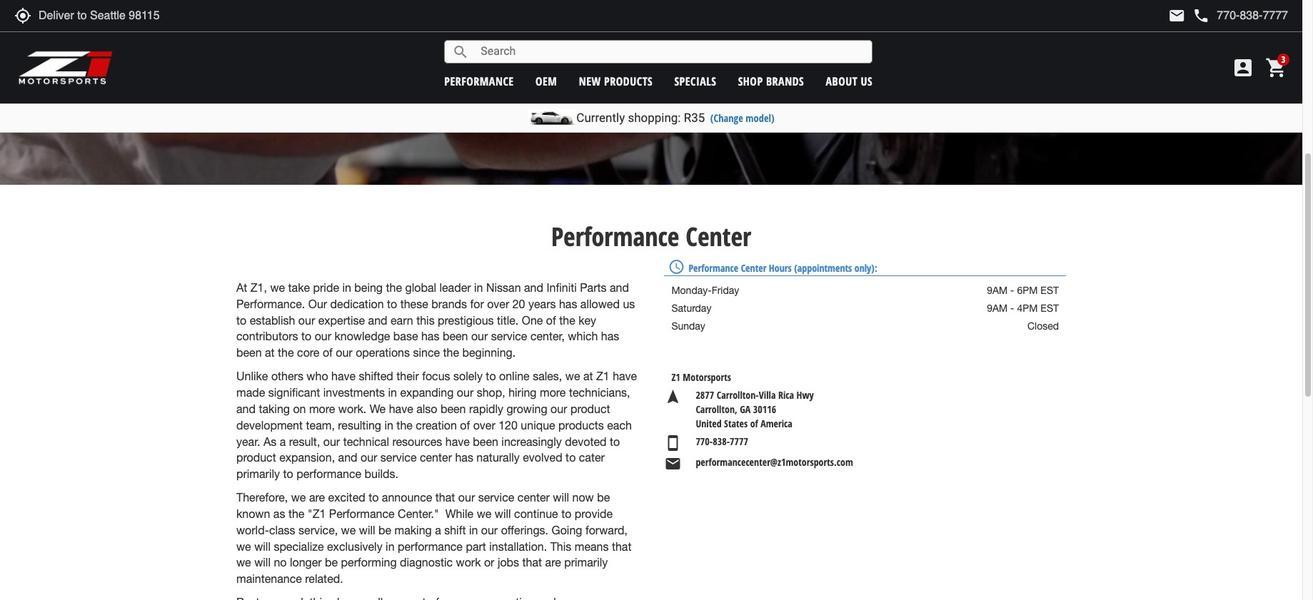 Task type: describe. For each thing, give the bounding box(es) containing it.
in down we
[[385, 419, 394, 432]]

account_box
[[1232, 56, 1255, 79]]

rica
[[779, 389, 794, 402]]

0 vertical spatial performance
[[445, 73, 514, 89]]

we inside 'unlike others who have shifted their focus solely to online sales, we at z1 have made significant investments in expanding our shop, hiring more technicians, and taking on more work. we have also been rapidly growing our product development team, resulting in the creation of over 120 unique products each year. as a result, our technical resources have been increasingly devoted to product expansion, and our service center has naturally evolved to cater primarily to performance builds.'
[[566, 370, 580, 383]]

specialize
[[274, 541, 324, 553]]

states
[[725, 417, 748, 431]]

year.
[[236, 435, 260, 448]]

us
[[861, 73, 873, 89]]

20
[[513, 298, 525, 311]]

on
[[293, 403, 306, 416]]

2877
[[696, 389, 715, 402]]

2 z1 from the left
[[672, 371, 681, 384]]

title.
[[497, 314, 519, 327]]

and up knowledge at the bottom of page
[[368, 314, 388, 327]]

have down creation
[[446, 435, 470, 448]]

shop
[[739, 73, 763, 89]]

performance link
[[445, 73, 514, 89]]

in up performing
[[386, 541, 395, 553]]

our down our
[[298, 314, 315, 327]]

increasingly
[[502, 435, 562, 448]]

in up part at the bottom left of page
[[469, 524, 478, 537]]

in down their
[[388, 386, 397, 399]]

we up exclusively
[[341, 524, 356, 537]]

specials
[[675, 73, 717, 89]]

continue
[[514, 508, 558, 521]]

take
[[288, 281, 310, 294]]

investments
[[323, 386, 385, 399]]

new
[[579, 73, 601, 89]]

making
[[395, 524, 432, 537]]

est for 9am - 6pm est
[[1041, 285, 1060, 296]]

key
[[579, 314, 597, 327]]

9am for 9am - 6pm est
[[987, 285, 1008, 296]]

primarily inside therefore, we are excited to announce that our service center will now be known as the "z1 performance center."  while we will continue to provide world-class service, we will be making a shift in our offerings. going forward, we will specialize exclusively in performance part installation. this means that we will no longer be performing diagnostic work or jobs that are primarily maintenance related.
[[565, 557, 608, 570]]

search
[[452, 43, 470, 60]]

result,
[[289, 435, 320, 448]]

2 vertical spatial that
[[523, 557, 542, 570]]

have up technicians,
[[613, 370, 637, 383]]

at inside 'unlike others who have shifted their focus solely to online sales, we at z1 have made significant investments in expanding our shop, hiring more technicians, and taking on more work. we have also been rapidly growing our product development team, resulting in the creation of over 120 unique products each year. as a result, our technical resources have been increasingly devoted to product expansion, and our service center has naturally evolved to cater primarily to performance builds.'
[[584, 370, 593, 383]]

announce
[[382, 492, 433, 504]]

about us
[[826, 73, 873, 89]]

to left "cater"
[[566, 452, 576, 465]]

the right the since
[[443, 347, 459, 360]]

z1 motorsports
[[672, 371, 732, 384]]

30116
[[754, 403, 777, 416]]

been up creation
[[441, 403, 466, 416]]

carrollton-
[[717, 389, 759, 402]]

or
[[484, 557, 495, 570]]

we up "maintenance"
[[236, 557, 251, 570]]

and down technical in the left bottom of the page
[[338, 452, 358, 465]]

world-
[[236, 524, 269, 537]]

has right the which
[[601, 330, 620, 343]]

known
[[236, 508, 270, 521]]

access_time performance center hours (appointments only):
[[668, 259, 878, 276]]

our up while
[[459, 492, 475, 504]]

unlike
[[236, 370, 268, 383]]

to up contributors
[[236, 314, 247, 327]]

parts
[[580, 281, 607, 294]]

at z1, we take pride in being the global leader in nissan and infiniti parts and performance. our dedication to these brands for over 20 years has allowed us to establish our expertise and earn this prestigious title. one of the key contributors to our knowledge base has been our service center, which has been at the core of our operations since the beginning.
[[236, 281, 635, 360]]

been up unlike
[[236, 347, 262, 360]]

will up the 'offerings.'
[[495, 508, 511, 521]]

service inside 'at z1, we take pride in being the global leader in nissan and infiniti parts and performance. our dedication to these brands for over 20 years has allowed us to establish our expertise and earn this prestigious title. one of the key contributors to our knowledge base has been our service center, which has been at the core of our operations since the beginning.'
[[491, 330, 528, 343]]

service inside therefore, we are excited to announce that our service center will now be known as the "z1 performance center."  while we will continue to provide world-class service, we will be making a shift in our offerings. going forward, we will specialize exclusively in performance part installation. this means that we will no longer be performing diagnostic work or jobs that are primarily maintenance related.
[[478, 492, 515, 504]]

our up part at the bottom left of page
[[481, 524, 498, 537]]

work
[[456, 557, 481, 570]]

0 horizontal spatial that
[[436, 492, 455, 504]]

our
[[308, 298, 327, 311]]

performance inside 'unlike others who have shifted their focus solely to online sales, we at z1 have made significant investments in expanding our shop, hiring more technicians, and taking on more work. we have also been rapidly growing our product development team, resulting in the creation of over 120 unique products each year. as a result, our technical resources have been increasingly devoted to product expansion, and our service center has naturally evolved to cater primarily to performance builds.'
[[297, 468, 362, 481]]

has inside 'unlike others who have shifted their focus solely to online sales, we at z1 have made significant investments in expanding our shop, hiring more technicians, and taking on more work. we have also been rapidly growing our product development team, resulting in the creation of over 120 unique products each year. as a result, our technical resources have been increasingly devoted to product expansion, and our service center has naturally evolved to cater primarily to performance builds.'
[[455, 452, 474, 465]]

shopping_cart
[[1266, 56, 1289, 79]]

Search search field
[[470, 41, 872, 63]]

resources
[[393, 435, 442, 448]]

significant
[[268, 386, 320, 399]]

0 vertical spatial be
[[597, 492, 610, 504]]

"z1
[[308, 508, 326, 521]]

since
[[413, 347, 440, 360]]

(appointments
[[795, 261, 853, 275]]

email
[[665, 456, 682, 473]]

0 horizontal spatial be
[[325, 557, 338, 570]]

as
[[264, 435, 277, 448]]

1 vertical spatial more
[[309, 403, 335, 416]]

resulting
[[338, 419, 382, 432]]

770-
[[696, 435, 713, 449]]

about us link
[[826, 73, 873, 89]]

service inside 'unlike others who have shifted their focus solely to online sales, we at z1 have made significant investments in expanding our shop, hiring more technicians, and taking on more work. we have also been rapidly growing our product development team, resulting in the creation of over 120 unique products each year. as a result, our technical resources have been increasingly devoted to product expansion, and our service center has naturally evolved to cater primarily to performance builds.'
[[381, 452, 417, 465]]

performing
[[341, 557, 397, 570]]

work.
[[339, 403, 367, 416]]

performancecenter@z1motorsports.com link
[[689, 456, 861, 473]]

a inside 'unlike others who have shifted their focus solely to online sales, we at z1 have made significant investments in expanding our shop, hiring more technicians, and taking on more work. we have also been rapidly growing our product development team, resulting in the creation of over 120 unique products each year. as a result, our technical resources have been increasingly devoted to product expansion, and our service center has naturally evolved to cater primarily to performance builds.'
[[280, 435, 286, 448]]

growing
[[507, 403, 548, 416]]

770-838-7777
[[696, 435, 749, 449]]

allowed
[[581, 298, 620, 311]]

each
[[607, 419, 632, 432]]

one
[[522, 314, 543, 327]]

years
[[529, 298, 556, 311]]

0 vertical spatial center
[[686, 220, 752, 255]]

evolved
[[523, 452, 563, 465]]

account_box link
[[1229, 56, 1259, 79]]

diagnostic
[[400, 557, 453, 570]]

leader
[[440, 281, 471, 294]]

sunday
[[672, 321, 706, 332]]

knowledge
[[335, 330, 390, 343]]

nissan
[[486, 281, 521, 294]]

currently shopping: r35 (change model)
[[577, 111, 775, 125]]

contributors
[[236, 330, 298, 343]]

saturday
[[672, 303, 712, 314]]

no
[[274, 557, 287, 570]]

the inside therefore, we are excited to announce that our service center will now be known as the "z1 performance center."  while we will continue to provide world-class service, we will be making a shift in our offerings. going forward, we will specialize exclusively in performance part installation. this means that we will no longer be performing diagnostic work or jobs that are primarily maintenance related.
[[289, 508, 305, 521]]

villa
[[759, 389, 776, 402]]

us
[[623, 298, 635, 311]]

our down knowledge at the bottom of page
[[336, 347, 353, 360]]

related.
[[305, 573, 343, 586]]

the left core
[[278, 347, 294, 360]]

base
[[394, 330, 418, 343]]

phone link
[[1193, 7, 1289, 24]]

unique
[[521, 419, 556, 432]]

america
[[761, 417, 793, 431]]

will up exclusively
[[359, 524, 375, 537]]

in up dedication
[[343, 281, 351, 294]]

center inside access_time performance center hours (appointments only):
[[741, 261, 767, 275]]

while
[[446, 508, 474, 521]]

excited
[[328, 492, 366, 504]]

which
[[568, 330, 598, 343]]

have right we
[[389, 403, 413, 416]]

the inside 'unlike others who have shifted their focus solely to online sales, we at z1 have made significant investments in expanding our shop, hiring more technicians, and taking on more work. we have also been rapidly growing our product development team, resulting in the creation of over 120 unique products each year. as a result, our technical resources have been increasingly devoted to product expansion, and our service center has naturally evolved to cater primarily to performance builds.'
[[397, 419, 413, 432]]

2877 carrollton-villa rica hwy carrollton, ga 30116 united states of america
[[696, 389, 814, 431]]

center inside 'unlike others who have shifted their focus solely to online sales, we at z1 have made significant investments in expanding our shop, hiring more technicians, and taking on more work. we have also been rapidly growing our product development team, resulting in the creation of over 120 unique products each year. as a result, our technical resources have been increasingly devoted to product expansion, and our service center has naturally evolved to cater primarily to performance builds.'
[[420, 452, 452, 465]]

carrollton,
[[696, 403, 738, 416]]

over inside 'at z1, we take pride in being the global leader in nissan and infiniti parts and performance. our dedication to these brands for over 20 years has allowed us to establish our expertise and earn this prestigious title. one of the key contributors to our knowledge base has been our service center, which has been at the core of our operations since the beginning.'
[[487, 298, 510, 311]]

performance center
[[551, 220, 752, 255]]

our down "team,"
[[323, 435, 340, 448]]

will down world-
[[254, 541, 271, 553]]

1 horizontal spatial brands
[[767, 73, 805, 89]]

we down world-
[[236, 541, 251, 553]]

class
[[269, 524, 296, 537]]

to up shop,
[[486, 370, 496, 383]]

z1 motorsports logo image
[[18, 50, 114, 86]]

been up naturally
[[473, 435, 499, 448]]

others
[[271, 370, 304, 383]]

- for 4pm
[[1011, 303, 1015, 314]]

est for 9am - 4pm est
[[1041, 303, 1060, 314]]

their
[[397, 370, 419, 383]]

closed
[[1028, 321, 1060, 332]]



Task type: locate. For each thing, give the bounding box(es) containing it.
0 vertical spatial product
[[571, 403, 611, 416]]

product down year.
[[236, 452, 276, 465]]

1 horizontal spatial products
[[604, 73, 653, 89]]

1 est from the top
[[1041, 285, 1060, 296]]

solely
[[454, 370, 483, 383]]

0 horizontal spatial are
[[309, 492, 325, 504]]

at down contributors
[[265, 347, 275, 360]]

performance inside therefore, we are excited to announce that our service center will now be known as the "z1 performance center."  while we will continue to provide world-class service, we will be making a shift in our offerings. going forward, we will specialize exclusively in performance part installation. this means that we will no longer be performing diagnostic work or jobs that are primarily maintenance related.
[[329, 508, 395, 521]]

shifted
[[359, 370, 394, 383]]

products right new
[[604, 73, 653, 89]]

we right while
[[477, 508, 492, 521]]

2 vertical spatial be
[[325, 557, 338, 570]]

maintenance
[[236, 573, 302, 586]]

0 horizontal spatial brands
[[432, 298, 467, 311]]

performance down expansion,
[[297, 468, 362, 481]]

expertise
[[318, 314, 365, 327]]

focus
[[422, 370, 451, 383]]

monday-
[[672, 285, 712, 296]]

has up the since
[[421, 330, 440, 343]]

a
[[280, 435, 286, 448], [435, 524, 441, 537]]

our down technical in the left bottom of the page
[[361, 452, 377, 465]]

est up closed
[[1041, 303, 1060, 314]]

are
[[309, 492, 325, 504], [546, 557, 561, 570]]

0 vertical spatial a
[[280, 435, 286, 448]]

1 vertical spatial brands
[[432, 298, 467, 311]]

1 vertical spatial performance
[[689, 261, 739, 275]]

1 horizontal spatial z1
[[672, 371, 681, 384]]

to up earn
[[387, 298, 397, 311]]

2 vertical spatial performance
[[329, 508, 395, 521]]

a left shift
[[435, 524, 441, 537]]

of up center,
[[546, 314, 556, 327]]

more down sales, on the left bottom of page
[[540, 386, 566, 399]]

2 - from the top
[[1011, 303, 1015, 314]]

center up continue
[[518, 492, 550, 504]]

to down expansion,
[[283, 468, 293, 481]]

brands right "shop"
[[767, 73, 805, 89]]

center down resources
[[420, 452, 452, 465]]

therefore,
[[236, 492, 288, 504]]

1 horizontal spatial product
[[571, 403, 611, 416]]

united
[[696, 417, 722, 431]]

jobs
[[498, 557, 519, 570]]

0 vertical spatial products
[[604, 73, 653, 89]]

products up devoted
[[559, 419, 604, 432]]

prestigious
[[438, 314, 494, 327]]

center inside therefore, we are excited to announce that our service center will now be known as the "z1 performance center."  while we will continue to provide world-class service, we will be making a shift in our offerings. going forward, we will specialize exclusively in performance part installation. this means that we will no longer be performing diagnostic work or jobs that are primarily maintenance related.
[[518, 492, 550, 504]]

primarily down means
[[565, 557, 608, 570]]

been down prestigious
[[443, 330, 468, 343]]

will
[[553, 492, 569, 504], [495, 508, 511, 521], [359, 524, 375, 537], [254, 541, 271, 553], [254, 557, 271, 570]]

are down 'this' on the left
[[546, 557, 561, 570]]

hiring
[[509, 386, 537, 399]]

going
[[552, 524, 583, 537]]

performance down excited
[[329, 508, 395, 521]]

more up "team,"
[[309, 403, 335, 416]]

of down rapidly
[[460, 419, 470, 432]]

for
[[470, 298, 484, 311]]

0 horizontal spatial z1
[[597, 370, 610, 383]]

will left now
[[553, 492, 569, 504]]

of down ga
[[751, 417, 759, 431]]

our up core
[[315, 330, 332, 343]]

1 vertical spatial over
[[473, 419, 496, 432]]

of right core
[[323, 347, 333, 360]]

1 vertical spatial that
[[612, 541, 632, 553]]

our up "beginning."
[[471, 330, 488, 343]]

0 vertical spatial est
[[1041, 285, 1060, 296]]

z1 up technicians,
[[597, 370, 610, 383]]

rapidly
[[469, 403, 504, 416]]

be up the provide
[[597, 492, 610, 504]]

products inside 'unlike others who have shifted their focus solely to online sales, we at z1 have made significant investments in expanding our shop, hiring more technicians, and taking on more work. we have also been rapidly growing our product development team, resulting in the creation of over 120 unique products each year. as a result, our technical resources have been increasingly devoted to product expansion, and our service center has naturally evolved to cater primarily to performance builds.'
[[559, 419, 604, 432]]

be
[[597, 492, 610, 504], [379, 524, 392, 537], [325, 557, 338, 570]]

center up friday
[[686, 220, 752, 255]]

0 vertical spatial primarily
[[236, 468, 280, 481]]

have
[[332, 370, 356, 383], [613, 370, 637, 383], [389, 403, 413, 416], [446, 435, 470, 448]]

1 vertical spatial a
[[435, 524, 441, 537]]

of
[[546, 314, 556, 327], [323, 347, 333, 360], [751, 417, 759, 431], [460, 419, 470, 432]]

creation
[[416, 419, 457, 432]]

in up the for
[[474, 281, 483, 294]]

1 horizontal spatial are
[[546, 557, 561, 570]]

these
[[401, 298, 429, 311]]

has down infiniti
[[559, 298, 578, 311]]

0 vertical spatial more
[[540, 386, 566, 399]]

center left hours
[[741, 261, 767, 275]]

1 horizontal spatial performance
[[551, 220, 680, 255]]

120
[[499, 419, 518, 432]]

primarily
[[236, 468, 280, 481], [565, 557, 608, 570]]

1 vertical spatial service
[[381, 452, 417, 465]]

forward,
[[586, 524, 628, 537]]

product
[[571, 403, 611, 416], [236, 452, 276, 465]]

1 vertical spatial performance
[[297, 468, 362, 481]]

this
[[551, 541, 572, 553]]

a right 'as'
[[280, 435, 286, 448]]

and down made
[[236, 403, 256, 416]]

0 horizontal spatial at
[[265, 347, 275, 360]]

will up "maintenance"
[[254, 557, 271, 570]]

1 vertical spatial -
[[1011, 303, 1015, 314]]

z1 inside 'unlike others who have shifted their focus solely to online sales, we at z1 have made significant investments in expanding our shop, hiring more technicians, and taking on more work. we have also been rapidly growing our product development team, resulting in the creation of over 120 unique products each year. as a result, our technical resources have been increasingly devoted to product expansion, and our service center has naturally evolved to cater primarily to performance builds.'
[[597, 370, 610, 383]]

mail phone
[[1169, 7, 1211, 24]]

1 vertical spatial primarily
[[565, 557, 608, 570]]

builds.
[[365, 468, 399, 481]]

2 horizontal spatial be
[[597, 492, 610, 504]]

has left naturally
[[455, 452, 474, 465]]

performance down search at left top
[[445, 73, 514, 89]]

to up core
[[301, 330, 312, 343]]

shopping_cart link
[[1262, 56, 1289, 79]]

of inside 2877 carrollton-villa rica hwy carrollton, ga 30116 united states of america
[[751, 417, 759, 431]]

we right sales, on the left bottom of page
[[566, 370, 580, 383]]

1 vertical spatial at
[[584, 370, 593, 383]]

the right 'being'
[[386, 281, 402, 294]]

over down rapidly
[[473, 419, 496, 432]]

technicians,
[[569, 386, 631, 399]]

1 vertical spatial 9am
[[987, 303, 1008, 314]]

the up resources
[[397, 419, 413, 432]]

4pm
[[1018, 303, 1038, 314]]

2 horizontal spatial that
[[612, 541, 632, 553]]

z1
[[597, 370, 610, 383], [672, 371, 681, 384]]

0 horizontal spatial center
[[420, 452, 452, 465]]

0 vertical spatial that
[[436, 492, 455, 504]]

more
[[540, 386, 566, 399], [309, 403, 335, 416]]

that
[[436, 492, 455, 504], [612, 541, 632, 553], [523, 557, 542, 570]]

friday
[[712, 285, 740, 296]]

0 vertical spatial performance
[[551, 220, 680, 255]]

1 vertical spatial be
[[379, 524, 392, 537]]

to down each
[[610, 435, 620, 448]]

0 vertical spatial at
[[265, 347, 275, 360]]

0 vertical spatial are
[[309, 492, 325, 504]]

2 est from the top
[[1041, 303, 1060, 314]]

0 vertical spatial over
[[487, 298, 510, 311]]

shop,
[[477, 386, 506, 399]]

hours
[[769, 261, 792, 275]]

to up going at the bottom
[[562, 508, 572, 521]]

9am for 9am - 4pm est
[[987, 303, 1008, 314]]

new products link
[[579, 73, 653, 89]]

the left the key in the left of the page
[[560, 314, 576, 327]]

who
[[307, 370, 328, 383]]

oem
[[536, 73, 557, 89]]

we right therefore,
[[291, 492, 306, 504]]

shop brands link
[[739, 73, 805, 89]]

devoted
[[565, 435, 607, 448]]

0 vertical spatial center
[[420, 452, 452, 465]]

to down builds.
[[369, 492, 379, 504]]

0 horizontal spatial primarily
[[236, 468, 280, 481]]

1 vertical spatial product
[[236, 452, 276, 465]]

the right as
[[289, 508, 305, 521]]

2 vertical spatial performance
[[398, 541, 463, 553]]

we up performance. on the left of page
[[270, 281, 285, 294]]

navigation
[[665, 389, 682, 406]]

establish
[[250, 314, 295, 327]]

brands down leader
[[432, 298, 467, 311]]

0 horizontal spatial product
[[236, 452, 276, 465]]

to
[[387, 298, 397, 311], [236, 314, 247, 327], [301, 330, 312, 343], [486, 370, 496, 383], [610, 435, 620, 448], [566, 452, 576, 465], [283, 468, 293, 481], [369, 492, 379, 504], [562, 508, 572, 521]]

1 - from the top
[[1011, 285, 1015, 296]]

7777
[[730, 435, 749, 449]]

performance inside access_time performance center hours (appointments only):
[[689, 261, 739, 275]]

service down naturally
[[478, 492, 515, 504]]

shop brands
[[739, 73, 805, 89]]

that up while
[[436, 492, 455, 504]]

have up investments
[[332, 370, 356, 383]]

1 horizontal spatial primarily
[[565, 557, 608, 570]]

a inside therefore, we are excited to announce that our service center will now be known as the "z1 performance center."  while we will continue to provide world-class service, we will be making a shift in our offerings. going forward, we will specialize exclusively in performance part installation. this means that we will no longer be performing diagnostic work or jobs that are primarily maintenance related.
[[435, 524, 441, 537]]

therefore, we are excited to announce that our service center will now be known as the "z1 performance center."  while we will continue to provide world-class service, we will be making a shift in our offerings. going forward, we will specialize exclusively in performance part installation. this means that we will no longer be performing diagnostic work or jobs that are primarily maintenance related.
[[236, 492, 632, 586]]

installation.
[[490, 541, 547, 553]]

- left 4pm
[[1011, 303, 1015, 314]]

new products
[[579, 73, 653, 89]]

brands inside 'at z1, we take pride in being the global leader in nissan and infiniti parts and performance. our dedication to these brands for over 20 years has allowed us to establish our expertise and earn this prestigious title. one of the key contributors to our knowledge base has been our service center, which has been at the core of our operations since the beginning.'
[[432, 298, 467, 311]]

9am left 4pm
[[987, 303, 1008, 314]]

our up unique
[[551, 403, 568, 416]]

0 vertical spatial 9am
[[987, 285, 1008, 296]]

at
[[236, 281, 247, 294]]

est
[[1041, 285, 1060, 296], [1041, 303, 1060, 314]]

1 horizontal spatial be
[[379, 524, 392, 537]]

performance.
[[236, 298, 305, 311]]

0 horizontal spatial products
[[559, 419, 604, 432]]

1 9am from the top
[[987, 285, 1008, 296]]

(change model) link
[[711, 111, 775, 125]]

1 horizontal spatial at
[[584, 370, 593, 383]]

and up us
[[610, 281, 629, 294]]

this
[[417, 314, 435, 327]]

1 vertical spatial center
[[518, 492, 550, 504]]

9am left 6pm
[[987, 285, 1008, 296]]

primarily inside 'unlike others who have shifted their focus solely to online sales, we at z1 have made significant investments in expanding our shop, hiring more technicians, and taking on more work. we have also been rapidly growing our product development team, resulting in the creation of over 120 unique products each year. as a result, our technical resources have been increasingly devoted to product expansion, and our service center has naturally evolved to cater primarily to performance builds.'
[[236, 468, 280, 481]]

that down installation.
[[523, 557, 542, 570]]

- for 6pm
[[1011, 285, 1015, 296]]

sales,
[[533, 370, 562, 383]]

performance inside therefore, we are excited to announce that our service center will now be known as the "z1 performance center."  while we will continue to provide world-class service, we will be making a shift in our offerings. going forward, we will specialize exclusively in performance part installation. this means that we will no longer be performing diagnostic work or jobs that are primarily maintenance related.
[[398, 541, 463, 553]]

1 vertical spatial center
[[741, 261, 767, 275]]

0 vertical spatial -
[[1011, 285, 1015, 296]]

are up "z1
[[309, 492, 325, 504]]

and up years
[[524, 281, 544, 294]]

1 horizontal spatial center
[[518, 492, 550, 504]]

our down solely
[[457, 386, 474, 399]]

1 vertical spatial products
[[559, 419, 604, 432]]

1 horizontal spatial a
[[435, 524, 441, 537]]

product down technicians,
[[571, 403, 611, 416]]

hwy
[[797, 389, 814, 402]]

0 horizontal spatial more
[[309, 403, 335, 416]]

1 z1 from the left
[[597, 370, 610, 383]]

been
[[443, 330, 468, 343], [236, 347, 262, 360], [441, 403, 466, 416], [473, 435, 499, 448]]

- left 6pm
[[1011, 285, 1015, 296]]

performance up parts
[[551, 220, 680, 255]]

part
[[466, 541, 486, 553]]

z1 up navigation
[[672, 371, 681, 384]]

2 vertical spatial service
[[478, 492, 515, 504]]

of inside 'unlike others who have shifted their focus solely to online sales, we at z1 have made significant investments in expanding our shop, hiring more technicians, and taking on more work. we have also been rapidly growing our product development team, resulting in the creation of over 120 unique products each year. as a result, our technical resources have been increasingly devoted to product expansion, and our service center has naturally evolved to cater primarily to performance builds.'
[[460, 419, 470, 432]]

2 horizontal spatial performance
[[689, 261, 739, 275]]

performancecenter@z1motorsports.com
[[696, 456, 854, 469]]

0 horizontal spatial a
[[280, 435, 286, 448]]

1 horizontal spatial more
[[540, 386, 566, 399]]

shopping:
[[628, 111, 681, 125]]

smartphone
[[665, 435, 682, 452]]

performance up diagnostic at bottom
[[398, 541, 463, 553]]

made
[[236, 386, 265, 399]]

at up technicians,
[[584, 370, 593, 383]]

we
[[270, 281, 285, 294], [566, 370, 580, 383], [291, 492, 306, 504], [477, 508, 492, 521], [341, 524, 356, 537], [236, 541, 251, 553], [236, 557, 251, 570]]

1 vertical spatial are
[[546, 557, 561, 570]]

est right 6pm
[[1041, 285, 1060, 296]]

1 vertical spatial est
[[1041, 303, 1060, 314]]

0 horizontal spatial performance
[[329, 508, 395, 521]]

at inside 'at z1, we take pride in being the global leader in nissan and infiniti parts and performance. our dedication to these brands for over 20 years has allowed us to establish our expertise and earn this prestigious title. one of the key contributors to our knowledge base has been our service center, which has been at the core of our operations since the beginning.'
[[265, 347, 275, 360]]

over inside 'unlike others who have shifted their focus solely to online sales, we at z1 have made significant investments in expanding our shop, hiring more technicians, and taking on more work. we have also been rapidly growing our product development team, resulting in the creation of over 120 unique products each year. as a result, our technical resources have been increasingly devoted to product expansion, and our service center has naturally evolved to cater primarily to performance builds.'
[[473, 419, 496, 432]]

(change
[[711, 111, 744, 125]]

838-
[[713, 435, 730, 449]]

our
[[298, 314, 315, 327], [315, 330, 332, 343], [471, 330, 488, 343], [336, 347, 353, 360], [457, 386, 474, 399], [551, 403, 568, 416], [323, 435, 340, 448], [361, 452, 377, 465], [459, 492, 475, 504], [481, 524, 498, 537]]

technical
[[343, 435, 389, 448]]

0 vertical spatial brands
[[767, 73, 805, 89]]

service up builds.
[[381, 452, 417, 465]]

1 horizontal spatial that
[[523, 557, 542, 570]]

performance up monday-friday
[[689, 261, 739, 275]]

brands
[[767, 73, 805, 89], [432, 298, 467, 311]]

be left making
[[379, 524, 392, 537]]

2 9am from the top
[[987, 303, 1008, 314]]

770-838-7777 link
[[689, 435, 756, 452]]

we inside 'at z1, we take pride in being the global leader in nissan and infiniti parts and performance. our dedication to these brands for over 20 years has allowed us to establish our expertise and earn this prestigious title. one of the key contributors to our knowledge base has been our service center, which has been at the core of our operations since the beginning.'
[[270, 281, 285, 294]]

0 vertical spatial service
[[491, 330, 528, 343]]



Task type: vqa. For each thing, say whether or not it's contained in the screenshot.
9AM - 4PM EST
yes



